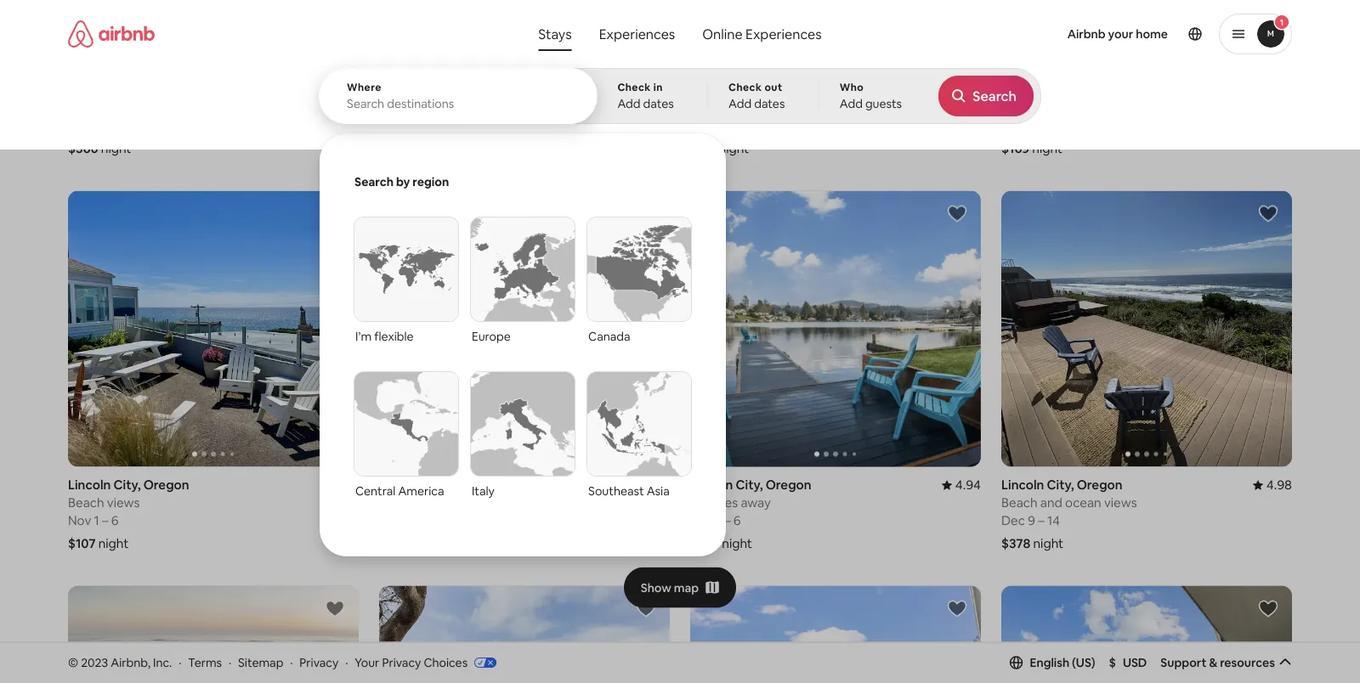 Task type: describe. For each thing, give the bounding box(es) containing it.
choices
[[424, 655, 468, 671]]

home,
[[1042, 82, 1082, 98]]

2023
[[81, 655, 108, 671]]

6 inside lincoln city, oregon beach views nov 1 – 6 $107 night
[[111, 513, 119, 529]]

$175
[[379, 140, 406, 157]]

lincoln city, oregon beach views nov 1 – 6 $107 night
[[68, 477, 189, 552]]

night inside the sweet home, oregon mountain and lake views nov 1 – 6 $169 night
[[1033, 140, 1063, 157]]

$ usd
[[1109, 655, 1147, 671]]

4.94
[[956, 477, 981, 494]]

6 inside lincoln city, oregon 43 miles away nov 1 – 6 $377 night
[[734, 513, 741, 529]]

dates for check out add dates
[[754, 96, 785, 111]]

check for check out add dates
[[729, 81, 762, 94]]

stays button
[[525, 17, 586, 51]]

4.88
[[644, 477, 670, 494]]

lincoln for and
[[1002, 477, 1044, 494]]

14
[[1048, 513, 1060, 529]]

night inside lincoln city, oregon 43 miles away nov 1 – 6 $377 night
[[722, 536, 752, 552]]

4.9
[[341, 477, 359, 494]]

ocean
[[690, 100, 729, 116]]

4.94 out of 5 average rating image
[[942, 477, 981, 494]]

oregon inside the sweet home, oregon mountain and lake views nov 1 – 6 $169 night
[[1084, 82, 1130, 98]]

inc.
[[153, 655, 172, 671]]

views inside lincoln city, oregon beach views nov 1 – 6 $107 night
[[107, 495, 140, 511]]

neskowin, oregon ocean views nov 1 – 6 $121 night
[[690, 82, 801, 157]]

3 · from the left
[[290, 655, 293, 671]]

online
[[703, 25, 743, 43]]

4.98 out of 5 average rating image
[[1253, 477, 1292, 494]]

resources
[[1220, 655, 1275, 671]]

add inside the who add guests
[[840, 96, 863, 111]]

grid
[[820, 109, 839, 122]]

central
[[355, 484, 396, 499]]

show map
[[641, 580, 699, 596]]

6 inside neskowin, oregon ocean views nov 1 – 6 $121 night
[[734, 117, 741, 134]]

add to wishlist: neskowin, oregon image
[[325, 599, 345, 619]]

sitemap link
[[238, 655, 283, 671]]

views inside 'lincoln city, oregon beach and ocean views dec 9 – 14 $378 night'
[[1104, 495, 1137, 511]]

map
[[674, 580, 699, 596]]

miles
[[708, 495, 738, 511]]

– inside neskowin, oregon ocean views nov 1 – 6 $121 night
[[725, 117, 731, 134]]

12
[[405, 117, 418, 134]]

&
[[1209, 655, 1218, 671]]

i'm flexible
[[355, 329, 414, 344]]

add for check in add dates
[[618, 96, 641, 111]]

region
[[413, 174, 449, 190]]

stays
[[539, 25, 572, 43]]

$360
[[68, 140, 98, 157]]

cloverdale, for views
[[379, 477, 447, 494]]

4 · from the left
[[345, 655, 348, 671]]

southeast asia
[[588, 484, 670, 499]]

nov inside neskowin, oregon ocean views nov 1 – 6 $121 night
[[690, 117, 714, 134]]

terms · sitemap · privacy
[[188, 655, 339, 671]]

creative
[[947, 109, 988, 122]]

sitemap
[[238, 655, 283, 671]]

oregon inside lincoln city, oregon beach views nov 1 – 6 $107 night
[[143, 477, 189, 494]]

what can we help you find? tab list
[[525, 17, 689, 51]]

17
[[430, 117, 442, 134]]

© 2023 airbnb, inc. ·
[[68, 655, 181, 671]]

central america
[[355, 484, 444, 499]]

$377
[[690, 536, 719, 552]]

check for check in add dates
[[618, 81, 651, 94]]

creative spaces
[[947, 109, 1024, 122]]

sweet home, oregon mountain and lake views nov 1 – 6 $169 night
[[1002, 82, 1143, 157]]

beach inside 'lincoln city, oregon beach and ocean views dec 9 – 14 $378 night'
[[1002, 495, 1038, 511]]

privacy link
[[300, 655, 339, 671]]

support & resources button
[[1161, 655, 1292, 671]]

1 · from the left
[[179, 655, 181, 671]]

add for check out add dates
[[729, 96, 752, 111]]

2 experiences from the left
[[746, 25, 822, 43]]

online experiences link
[[689, 17, 836, 51]]

9
[[1028, 513, 1036, 529]]

check out add dates
[[729, 81, 785, 111]]

airbnb your home link
[[1057, 16, 1179, 52]]

off-
[[781, 109, 800, 122]]

check in add dates
[[618, 81, 674, 111]]

lincoln city, oregon 43 miles away nov 1 – 6 $377 night
[[690, 477, 812, 552]]

english
[[1030, 655, 1070, 671]]

city, for and
[[1047, 477, 1074, 494]]

4.87 out of 5 average rating image
[[942, 82, 981, 98]]

lincoln for miles
[[690, 477, 733, 494]]

treehouses
[[698, 109, 753, 122]]

6 inside the sweet home, oregon mountain and lake views nov 1 – 6 $169 night
[[1045, 117, 1052, 134]]

profile element
[[850, 0, 1292, 68]]

0 vertical spatial add to wishlist: lincoln city, oregon image
[[1258, 204, 1279, 224]]

1 inside neskowin, oregon ocean views nov 1 – 6 $121 night
[[716, 117, 722, 134]]

oregon inside 'lincoln city, oregon beach and ocean views dec 9 – 14 $378 night'
[[1077, 477, 1123, 494]]

beach inside lincoln city, oregon beach views nov 1 – 6 $107 night
[[68, 495, 104, 511]]

1 privacy from the left
[[300, 655, 339, 671]]

luxe
[[336, 109, 359, 122]]

cloverdale, for and
[[379, 82, 447, 98]]

dates for check in add dates
[[643, 96, 674, 111]]

home
[[1136, 26, 1168, 42]]

english (us) button
[[1010, 655, 1096, 671]]

none search field containing stays
[[319, 0, 1042, 557]]

beach inside cloverdale, oregon beach and ocean views nov 12 – 17 $175 night
[[379, 100, 415, 116]]

43
[[690, 495, 705, 511]]

your
[[1108, 26, 1134, 42]]

terms link
[[188, 655, 222, 671]]

america
[[398, 484, 444, 499]]

– inside cloverdale, oregon beach and ocean views nov 12 – 17 $175 night
[[420, 117, 427, 134]]

group containing off-the-grid
[[68, 68, 1024, 134]]

oregon inside the cloverdale, oregon beach views
[[450, 477, 496, 494]]

night inside neskowin, oregon ocean views nov 1 – 6 $121 night
[[719, 140, 749, 157]]

$169
[[1002, 140, 1030, 157]]

italy
[[472, 484, 495, 499]]

city, for views
[[114, 477, 141, 494]]

by
[[396, 174, 410, 190]]

4.9 out of 5 average rating image
[[327, 477, 359, 494]]

views inside cloverdale, oregon beach and ocean views nov 12 – 17 $175 night
[[482, 100, 515, 116]]

4.87
[[956, 82, 981, 98]]

night inside lincoln city, oregon beach views nov 1 – 6 $107 night
[[98, 536, 129, 552]]

4.98 out of 5 average rating image
[[631, 82, 670, 98]]

airbnb your home
[[1068, 26, 1168, 42]]



Task type: vqa. For each thing, say whether or not it's contained in the screenshot.
the ocean to the bottom
yes



Task type: locate. For each thing, give the bounding box(es) containing it.
asia
[[647, 484, 670, 499]]

spaces
[[990, 109, 1024, 122]]

cabins
[[556, 109, 589, 122]]

1 experiences from the left
[[599, 25, 675, 43]]

2 check from the left
[[729, 81, 762, 94]]

$107
[[68, 536, 96, 552]]

cloverdale, right 4.9
[[379, 477, 447, 494]]

dates inside check in add dates
[[643, 96, 674, 111]]

cloverdale, inside the cloverdale, oregon beach views
[[379, 477, 447, 494]]

lincoln up $107
[[68, 477, 111, 494]]

2 horizontal spatial add
[[840, 96, 863, 111]]

dec
[[1002, 513, 1025, 529]]

show
[[641, 580, 672, 596]]

add inside check out add dates
[[729, 96, 752, 111]]

beach inside the cloverdale, oregon beach views
[[379, 495, 415, 511]]

1 add from the left
[[618, 96, 641, 111]]

2 city, from the left
[[736, 477, 763, 494]]

oregon
[[450, 82, 496, 98], [755, 82, 801, 98], [1084, 82, 1130, 98], [143, 477, 189, 494], [450, 477, 496, 494], [766, 477, 812, 494], [1077, 477, 1123, 494]]

nov up $107
[[68, 513, 91, 529]]

nov down 'ocean'
[[690, 117, 714, 134]]

– inside lincoln city, oregon 43 miles away nov 1 – 6 $377 night
[[725, 513, 731, 529]]

lincoln up 9
[[1002, 477, 1044, 494]]

1 horizontal spatial check
[[729, 81, 762, 94]]

canada
[[588, 329, 631, 344]]

check left in
[[618, 81, 651, 94]]

4.98 for lincoln city, oregon beach and ocean views dec 9 – 14 $378 night
[[1267, 477, 1292, 494]]

and down home,
[[1059, 100, 1081, 116]]

beach
[[379, 100, 415, 116], [68, 495, 104, 511], [379, 495, 415, 511], [1002, 495, 1038, 511]]

4.96 out of 5 average rating image
[[320, 82, 359, 98]]

4.98 for cloverdale, oregon beach and ocean views nov 12 – 17 $175 night
[[644, 82, 670, 98]]

oregon inside lincoln city, oregon 43 miles away nov 1 – 6 $377 night
[[766, 477, 812, 494]]

your privacy choices
[[355, 655, 468, 671]]

city,
[[114, 477, 141, 494], [736, 477, 763, 494], [1047, 477, 1074, 494]]

dates down in
[[643, 96, 674, 111]]

experiences inside button
[[599, 25, 675, 43]]

lincoln inside lincoln city, oregon 43 miles away nov 1 – 6 $377 night
[[690, 477, 733, 494]]

night right $107
[[98, 536, 129, 552]]

beachfront
[[866, 109, 920, 122]]

·
[[179, 655, 181, 671], [229, 655, 231, 671], [290, 655, 293, 671], [345, 655, 348, 671]]

nov inside cloverdale, oregon beach and ocean views nov 12 – 17 $175 night
[[379, 117, 402, 134]]

0 horizontal spatial add to wishlist: lincoln city, oregon image
[[947, 599, 968, 619]]

away
[[741, 495, 771, 511]]

privacy left your
[[300, 655, 339, 671]]

night inside 'lincoln city, oregon beach and ocean views dec 9 – 14 $378 night'
[[1034, 536, 1064, 552]]

1 inside lincoln city, oregon 43 miles away nov 1 – 6 $377 night
[[716, 513, 722, 529]]

– inside 'lincoln city, oregon beach and ocean views dec 9 – 14 $378 night'
[[1038, 513, 1045, 529]]

europe
[[472, 329, 511, 344]]

lincoln inside lincoln city, oregon beach views nov 1 – 6 $107 night
[[68, 477, 111, 494]]

2 horizontal spatial lincoln
[[1002, 477, 1044, 494]]

4.96
[[333, 82, 359, 98]]

off-the-grid
[[781, 109, 839, 122]]

add to wishlist: cloverdale, oregon image
[[636, 204, 656, 224]]

1 inside "dropdown button"
[[1280, 17, 1284, 28]]

1 lincoln from the left
[[68, 477, 111, 494]]

dates inside check out add dates
[[754, 96, 785, 111]]

search by region
[[355, 174, 449, 190]]

and inside the sweet home, oregon mountain and lake views nov 1 – 6 $169 night
[[1059, 100, 1081, 116]]

mountain
[[1002, 100, 1056, 116]]

0 vertical spatial ocean
[[443, 100, 479, 116]]

1 horizontal spatial 4.98
[[1267, 477, 1292, 494]]

1 inside the sweet home, oregon mountain and lake views nov 1 – 6 $169 night
[[1028, 117, 1033, 134]]

lincoln for views
[[68, 477, 111, 494]]

airbnb,
[[111, 655, 150, 671]]

add inside check in add dates
[[618, 96, 641, 111]]

views inside neskowin, oregon ocean views nov 1 – 6 $121 night
[[732, 100, 765, 116]]

None search field
[[319, 0, 1042, 557]]

night inside cloverdale, oregon beach and ocean views nov 12 – 17 $175 night
[[409, 140, 439, 157]]

support
[[1161, 655, 1207, 671]]

1 horizontal spatial lincoln
[[690, 477, 733, 494]]

southeast
[[588, 484, 644, 499]]

flexible
[[374, 329, 414, 344]]

0 horizontal spatial city,
[[114, 477, 141, 494]]

nov inside the sweet home, oregon mountain and lake views nov 1 – 6 $169 night
[[1002, 117, 1025, 134]]

views inside the sweet home, oregon mountain and lake views nov 1 – 6 $169 night
[[1110, 100, 1143, 116]]

2 · from the left
[[229, 655, 231, 671]]

oregon inside neskowin, oregon ocean views nov 1 – 6 $121 night
[[755, 82, 801, 98]]

1 button
[[1219, 14, 1292, 54]]

cloverdale, oregon beach views
[[379, 477, 496, 511]]

$378
[[1002, 536, 1031, 552]]

nov up $169
[[1002, 117, 1025, 134]]

0 horizontal spatial ocean
[[443, 100, 479, 116]]

design
[[406, 109, 439, 122]]

i'm
[[355, 329, 372, 344]]

1 vertical spatial 4.98
[[1267, 477, 1292, 494]]

3 lincoln from the left
[[1002, 477, 1044, 494]]

and for sweet
[[1059, 100, 1081, 116]]

2 dates from the left
[[754, 96, 785, 111]]

out
[[765, 81, 783, 94]]

sweet
[[1002, 82, 1039, 98]]

english (us)
[[1030, 655, 1096, 671]]

nov
[[379, 117, 402, 134], [690, 117, 714, 134], [1002, 117, 1025, 134], [68, 513, 91, 529], [690, 513, 714, 529]]

2 cloverdale, from the top
[[379, 477, 447, 494]]

1 horizontal spatial city,
[[736, 477, 763, 494]]

0 horizontal spatial add
[[618, 96, 641, 111]]

2 add from the left
[[729, 96, 752, 111]]

search
[[355, 174, 394, 190]]

privacy right your
[[382, 655, 421, 671]]

experiences up in
[[599, 25, 675, 43]]

1 horizontal spatial experiences
[[746, 25, 822, 43]]

guests
[[866, 96, 902, 111]]

and
[[418, 100, 440, 116], [1059, 100, 1081, 116], [1041, 495, 1063, 511]]

lincoln
[[68, 477, 111, 494], [690, 477, 733, 494], [1002, 477, 1044, 494]]

nov inside lincoln city, oregon 43 miles away nov 1 – 6 $377 night
[[690, 513, 714, 529]]

add
[[618, 96, 641, 111], [729, 96, 752, 111], [840, 96, 863, 111]]

1 vertical spatial add to wishlist: lincoln city, oregon image
[[947, 599, 968, 619]]

ocean inside 'lincoln city, oregon beach and ocean views dec 9 – 14 $378 night'
[[1066, 495, 1102, 511]]

city, inside 'lincoln city, oregon beach and ocean views dec 9 – 14 $378 night'
[[1047, 477, 1074, 494]]

omg!
[[633, 109, 661, 122]]

1 cloverdale, from the top
[[379, 82, 447, 98]]

$360 night
[[68, 140, 131, 157]]

0 horizontal spatial experiences
[[599, 25, 675, 43]]

city, for miles
[[736, 477, 763, 494]]

night right $360
[[101, 140, 131, 157]]

group
[[68, 68, 1024, 134], [68, 191, 359, 467], [379, 191, 670, 467], [690, 191, 981, 467], [1002, 191, 1292, 467], [68, 586, 359, 684], [379, 586, 670, 684], [690, 586, 981, 684], [1002, 586, 1292, 684]]

add to wishlist: lincoln city, oregon image
[[947, 204, 968, 224]]

cloverdale, inside cloverdale, oregon beach and ocean views nov 12 – 17 $175 night
[[379, 82, 447, 98]]

1 dates from the left
[[643, 96, 674, 111]]

and up 17
[[418, 100, 440, 116]]

· right terms link
[[229, 655, 231, 671]]

0 horizontal spatial 4.98
[[644, 82, 670, 98]]

$121
[[690, 140, 716, 157]]

1 vertical spatial cloverdale,
[[379, 477, 447, 494]]

· left privacy link at the bottom left
[[290, 655, 293, 671]]

privacy
[[300, 655, 339, 671], [382, 655, 421, 671]]

add to wishlist: lincoln city, oregon image
[[1258, 204, 1279, 224], [947, 599, 968, 619]]

(us)
[[1072, 655, 1096, 671]]

– inside lincoln city, oregon beach views nov 1 – 6 $107 night
[[102, 513, 108, 529]]

1 horizontal spatial dates
[[754, 96, 785, 111]]

3 add from the left
[[840, 96, 863, 111]]

in
[[654, 81, 663, 94]]

add to wishlist: neskowin, oregon image
[[636, 599, 656, 619]]

cloverdale, oregon beach and ocean views nov 12 – 17 $175 night
[[379, 82, 515, 157]]

check inside check out add dates
[[729, 81, 762, 94]]

check
[[618, 81, 651, 94], [729, 81, 762, 94]]

your privacy choices link
[[355, 655, 497, 672]]

0 horizontal spatial lincoln
[[68, 477, 111, 494]]

views inside the cloverdale, oregon beach views
[[418, 495, 451, 511]]

· left your
[[345, 655, 348, 671]]

night right $169
[[1033, 140, 1063, 157]]

experiences
[[599, 25, 675, 43], [746, 25, 822, 43]]

night right $121
[[719, 140, 749, 157]]

city, inside lincoln city, oregon 43 miles away nov 1 – 6 $377 night
[[736, 477, 763, 494]]

and for lincoln
[[1041, 495, 1063, 511]]

1 horizontal spatial add
[[729, 96, 752, 111]]

cloverdale, up design
[[379, 82, 447, 98]]

4.88 out of 5 average rating image
[[631, 477, 670, 494]]

$
[[1109, 655, 1116, 671]]

check left out
[[729, 81, 762, 94]]

dates down out
[[754, 96, 785, 111]]

1 horizontal spatial privacy
[[382, 655, 421, 671]]

check inside check in add dates
[[618, 81, 651, 94]]

cloverdale,
[[379, 82, 447, 98], [379, 477, 447, 494]]

0 vertical spatial 4.98
[[644, 82, 670, 98]]

1 horizontal spatial ocean
[[1066, 495, 1102, 511]]

show map button
[[624, 568, 737, 608]]

0 horizontal spatial privacy
[[300, 655, 339, 671]]

dates
[[643, 96, 674, 111], [754, 96, 785, 111]]

1 city, from the left
[[114, 477, 141, 494]]

· right inc.
[[179, 655, 181, 671]]

your
[[355, 655, 380, 671]]

1 horizontal spatial add to wishlist: lincoln city, oregon image
[[1258, 204, 1279, 224]]

ocean inside cloverdale, oregon beach and ocean views nov 12 – 17 $175 night
[[443, 100, 479, 116]]

airbnb
[[1068, 26, 1106, 42]]

2 lincoln from the left
[[690, 477, 733, 494]]

nov down 43
[[690, 513, 714, 529]]

0 horizontal spatial dates
[[643, 96, 674, 111]]

who
[[840, 81, 864, 94]]

1 vertical spatial ocean
[[1066, 495, 1102, 511]]

experiences up out
[[746, 25, 822, 43]]

2 horizontal spatial city,
[[1047, 477, 1074, 494]]

2 privacy from the left
[[382, 655, 421, 671]]

nov left '12'
[[379, 117, 402, 134]]

3 city, from the left
[[1047, 477, 1074, 494]]

stays tab panel
[[319, 68, 1042, 557]]

add to wishlist: keizer, oregon image
[[1258, 599, 1279, 619]]

and up the 14
[[1041, 495, 1063, 511]]

night right $377
[[722, 536, 752, 552]]

ocean
[[443, 100, 479, 116], [1066, 495, 1102, 511]]

– inside the sweet home, oregon mountain and lake views nov 1 – 6 $169 night
[[1036, 117, 1042, 134]]

neskowin,
[[690, 82, 752, 98]]

city, inside lincoln city, oregon beach views nov 1 – 6 $107 night
[[114, 477, 141, 494]]

lake
[[1084, 100, 1108, 116]]

and inside 'lincoln city, oregon beach and ocean views dec 9 – 14 $378 night'
[[1041, 495, 1063, 511]]

support & resources
[[1161, 655, 1275, 671]]

1 check from the left
[[618, 81, 651, 94]]

oregon inside cloverdale, oregon beach and ocean views nov 12 – 17 $175 night
[[450, 82, 496, 98]]

terms
[[188, 655, 222, 671]]

nov inside lincoln city, oregon beach views nov 1 – 6 $107 night
[[68, 513, 91, 529]]

lincoln up miles
[[690, 477, 733, 494]]

0 vertical spatial cloverdale,
[[379, 82, 447, 98]]

views
[[482, 100, 515, 116], [732, 100, 765, 116], [1110, 100, 1143, 116], [107, 495, 140, 511], [418, 495, 451, 511], [1104, 495, 1137, 511]]

0 horizontal spatial check
[[618, 81, 651, 94]]

lincoln inside 'lincoln city, oregon beach and ocean views dec 9 – 14 $378 night'
[[1002, 477, 1044, 494]]

1 inside lincoln city, oregon beach views nov 1 – 6 $107 night
[[94, 513, 99, 529]]

experiences button
[[586, 17, 689, 51]]

night down the 14
[[1034, 536, 1064, 552]]

Where field
[[347, 96, 569, 111]]

night down 17
[[409, 140, 439, 157]]

and inside cloverdale, oregon beach and ocean views nov 12 – 17 $175 night
[[418, 100, 440, 116]]

the-
[[800, 109, 820, 122]]

night
[[101, 140, 131, 157], [409, 140, 439, 157], [719, 140, 749, 157], [1033, 140, 1063, 157], [98, 536, 129, 552], [722, 536, 752, 552], [1034, 536, 1064, 552]]



